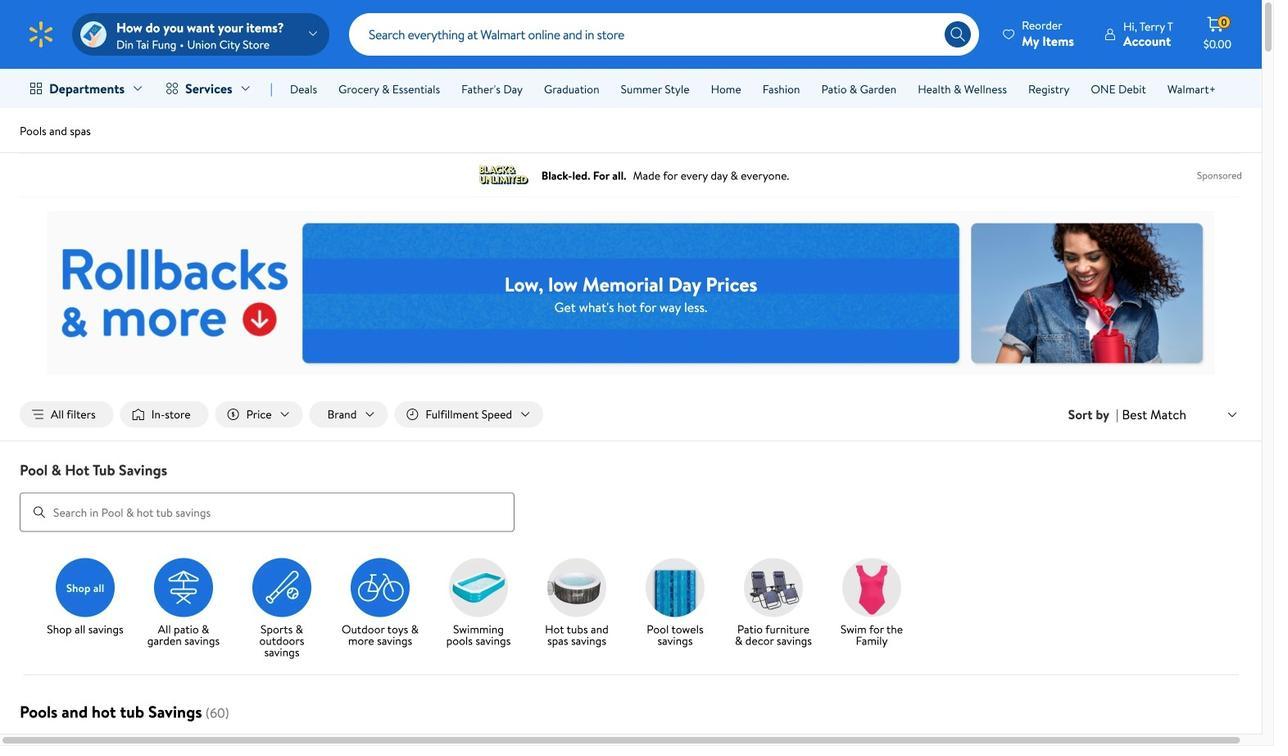 Task type: locate. For each thing, give the bounding box(es) containing it.
hot tubs and spas�� image
[[548, 559, 607, 618]]

None search field
[[0, 462, 1262, 532]]

Walmart Site-Wide search field
[[349, 13, 980, 56]]

pool towels image
[[646, 559, 705, 618]]

walmart homepage image
[[26, 20, 56, 49]]

swim for the family image
[[843, 559, 902, 618]]

shop all outdoor play image
[[351, 559, 410, 618]]

legal information image
[[188, 738, 201, 747]]

Search search field
[[349, 13, 980, 56]]

Search in Pool & hot tub savings search field
[[20, 493, 515, 532]]

 image
[[80, 21, 107, 48]]

shop all savings image
[[56, 559, 115, 618]]



Task type: vqa. For each thing, say whether or not it's contained in the screenshot.
delivery inside the Delivery Not Available
no



Task type: describe. For each thing, give the bounding box(es) containing it.
search image
[[33, 506, 46, 519]]

low, low memorial day prices image
[[47, 211, 1215, 375]]

all swimming pools image
[[449, 559, 508, 618]]

shop all patio and garden image
[[154, 559, 213, 618]]

sort and filter section element
[[0, 389, 1262, 441]]

patio furniture image
[[744, 559, 803, 618]]

search icon image
[[950, 26, 966, 43]]

shop all sports and outdoors image
[[252, 559, 311, 618]]



